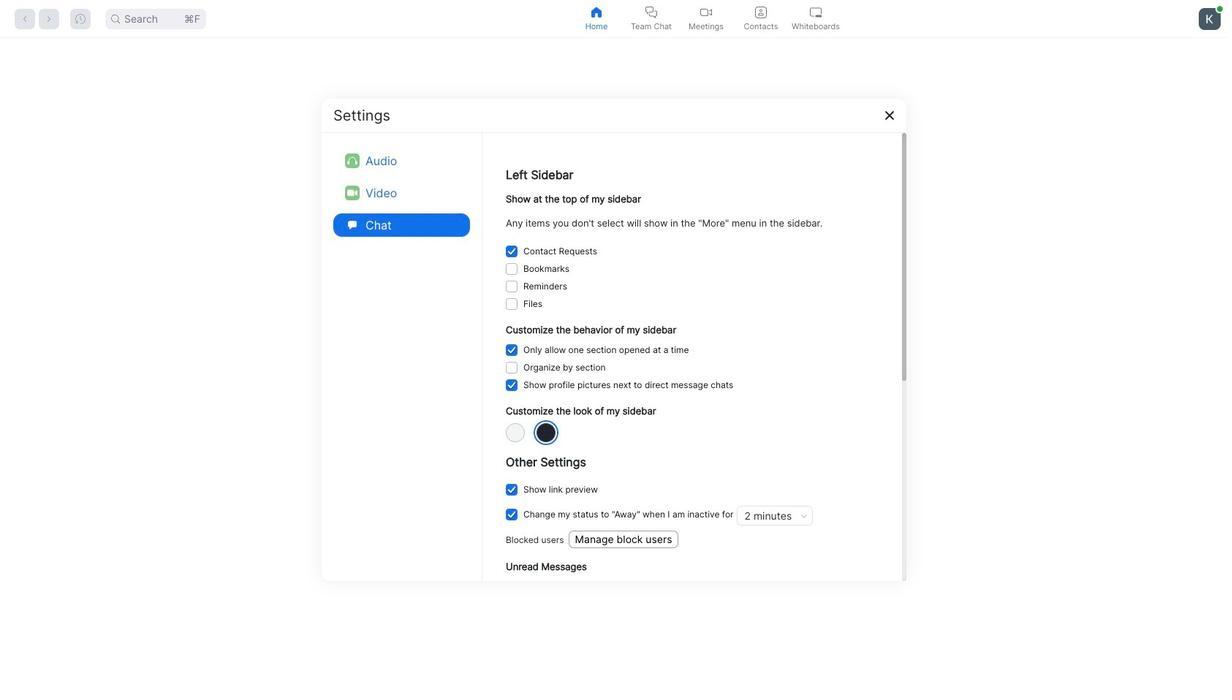 Task type: vqa. For each thing, say whether or not it's contained in the screenshot.
Channel Type, Private (Invited members only) BUTTON
no



Task type: describe. For each thing, give the bounding box(es) containing it.
home small image
[[591, 6, 602, 18]]

. organize by section element
[[523, 359, 606, 377]]

. bookmarks element
[[523, 260, 570, 278]]

. reminders element
[[523, 278, 567, 295]]

. change my status to "away" when i am inactive for element
[[523, 506, 734, 524]]

unread messages. keep all unread messages on top in chat and channel lists element
[[523, 579, 763, 596]]

home small image
[[591, 6, 602, 18]]

profile contact image
[[755, 6, 767, 18]]

whiteboard small image
[[810, 6, 822, 18]]

. show link preview element
[[523, 481, 598, 499]]

customize the look of my sidebar. white image
[[506, 423, 525, 442]]

video on image
[[347, 188, 357, 198]]

show at the top of my sidebar. contact requests element
[[523, 243, 597, 260]]

customize the behavior of my sidebar. only allow one section opened at a time element
[[523, 342, 689, 359]]

. files element
[[523, 295, 542, 313]]



Task type: locate. For each thing, give the bounding box(es) containing it.
settings tab list
[[333, 144, 470, 241]]

tab list
[[569, 0, 843, 37]]

tab panel
[[0, 38, 1228, 679]]

online image
[[1217, 6, 1223, 11]]

team chat image
[[645, 6, 657, 18]]

team chat image
[[645, 6, 657, 18]]

headphone image
[[345, 153, 360, 168]]

magnifier image
[[111, 14, 120, 23]]

online image
[[1217, 6, 1223, 11]]

plus squircle image
[[491, 269, 523, 302], [491, 269, 523, 302]]

chat image
[[345, 217, 360, 232], [348, 220, 357, 229]]

None button
[[506, 245, 518, 257], [506, 263, 518, 275], [506, 281, 518, 292], [506, 298, 518, 310], [506, 345, 518, 356], [506, 362, 518, 374], [506, 380, 518, 391], [506, 484, 518, 496], [506, 509, 518, 521], [506, 245, 518, 257], [506, 263, 518, 275], [506, 281, 518, 292], [506, 298, 518, 310], [506, 345, 518, 356], [506, 362, 518, 374], [506, 380, 518, 391], [506, 484, 518, 496], [506, 509, 518, 521]]

None radio
[[506, 423, 525, 442]]

magnifier image
[[111, 14, 120, 23]]

. show profile pictures next to direct message chats element
[[523, 377, 733, 394]]

profile contact image
[[755, 6, 767, 18]]

close image
[[884, 109, 895, 121], [884, 109, 895, 121]]

None radio
[[537, 423, 556, 442]]

whiteboard small image
[[810, 6, 822, 18]]

gray image
[[537, 423, 556, 442]]

video on image
[[700, 6, 712, 18], [700, 6, 712, 18], [345, 185, 360, 200]]

headphone image
[[347, 155, 357, 166]]



